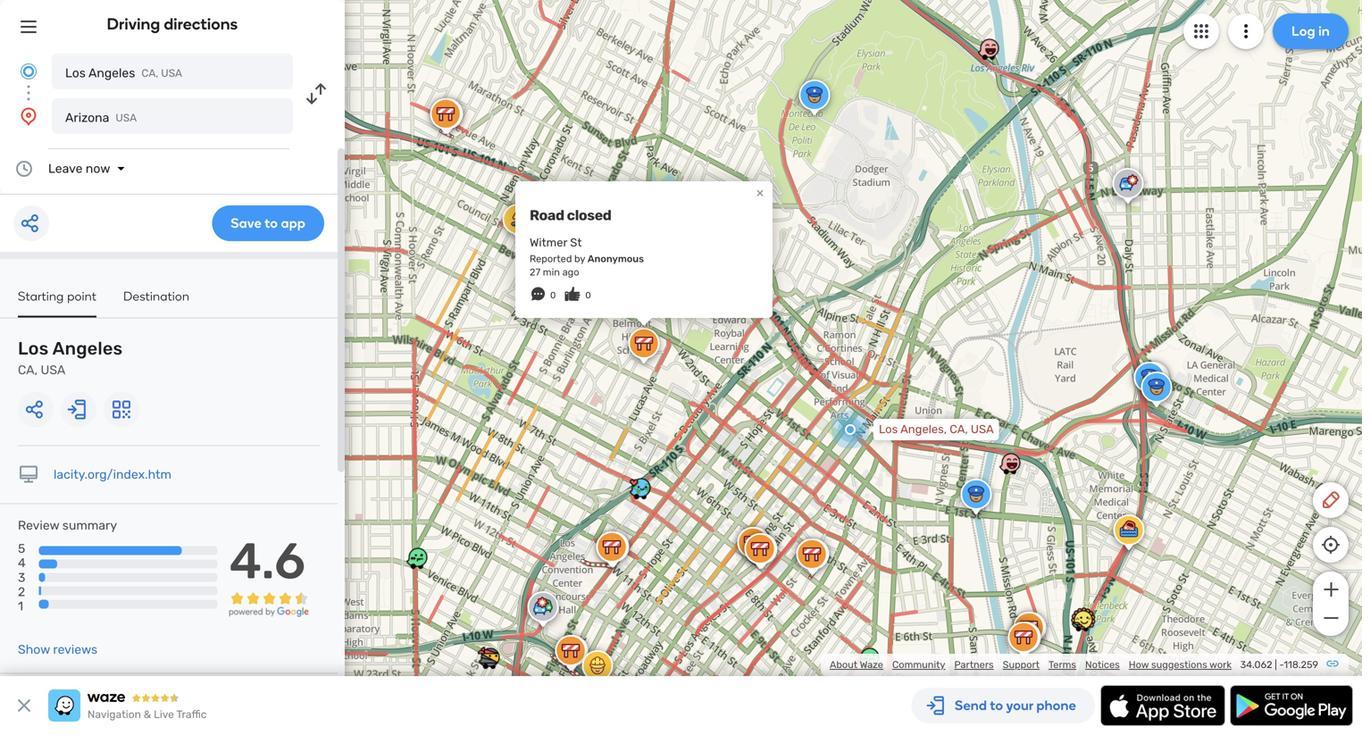 Task type: vqa. For each thing, say whether or not it's contained in the screenshot.
the bottom the Raleigh NC, USA
no



Task type: describe. For each thing, give the bounding box(es) containing it.
notices link
[[1085, 659, 1120, 671]]

0 vertical spatial los
[[65, 66, 86, 80]]

usa right the angeles,
[[971, 423, 994, 436]]

live
[[154, 708, 174, 721]]

angeles inside los angeles ca, usa
[[52, 338, 123, 359]]

point
[[67, 289, 97, 304]]

|
[[1275, 659, 1277, 671]]

notices
[[1085, 659, 1120, 671]]

how suggestions work link
[[1129, 659, 1232, 671]]

link image
[[1326, 657, 1340, 671]]

witmer
[[530, 236, 567, 249]]

road closed
[[530, 207, 611, 224]]

current location image
[[18, 61, 39, 82]]

review
[[18, 518, 59, 533]]

waze
[[860, 659, 883, 671]]

0 vertical spatial angeles
[[88, 66, 135, 80]]

navigation & live traffic
[[88, 708, 207, 721]]

1 vertical spatial los angeles ca, usa
[[18, 338, 123, 377]]

by
[[574, 253, 585, 265]]

angeles,
[[900, 423, 947, 436]]

arizona usa
[[65, 110, 137, 125]]

computer image
[[18, 464, 39, 485]]

arizona
[[65, 110, 109, 125]]

review summary
[[18, 518, 117, 533]]

-
[[1280, 659, 1284, 671]]

5
[[18, 541, 25, 556]]

witmer st reported by anonymous 27 min ago
[[530, 236, 644, 278]]

2 horizontal spatial los
[[879, 423, 898, 436]]

0 vertical spatial ca,
[[142, 67, 158, 79]]

about waze link
[[830, 659, 883, 671]]

lacity.org/index.htm
[[54, 467, 171, 482]]

support link
[[1003, 659, 1040, 671]]

community link
[[892, 659, 945, 671]]

support
[[1003, 659, 1040, 671]]

traffic
[[176, 708, 207, 721]]

lacity.org/index.htm link
[[54, 467, 171, 482]]

leave now
[[48, 161, 110, 176]]

terms
[[1049, 659, 1076, 671]]

show
[[18, 642, 50, 657]]

road
[[530, 207, 564, 224]]

community
[[892, 659, 945, 671]]

zoom in image
[[1320, 579, 1342, 600]]

3
[[18, 570, 25, 585]]

1 0 from the left
[[550, 290, 556, 301]]



Task type: locate. For each thing, give the bounding box(es) containing it.
x image
[[13, 695, 35, 716]]

how
[[1129, 659, 1149, 671]]

los left the angeles,
[[879, 423, 898, 436]]

destination
[[123, 289, 190, 304]]

st
[[570, 236, 582, 249]]

reported
[[530, 253, 572, 265]]

ca, down starting point button
[[18, 363, 38, 377]]

angeles down point
[[52, 338, 123, 359]]

driving
[[107, 14, 160, 33]]

1 vertical spatial ca,
[[18, 363, 38, 377]]

0 horizontal spatial ca,
[[18, 363, 38, 377]]

2 horizontal spatial ca,
[[950, 423, 968, 436]]

show reviews
[[18, 642, 98, 657]]

suggestions
[[1151, 659, 1207, 671]]

0 vertical spatial los angeles ca, usa
[[65, 66, 182, 80]]

2
[[18, 585, 25, 599]]

los inside los angeles ca, usa
[[18, 338, 49, 359]]

now
[[86, 161, 110, 176]]

los down starting point button
[[18, 338, 49, 359]]

4
[[18, 556, 26, 570]]

starting point
[[18, 289, 97, 304]]

navigation
[[88, 708, 141, 721]]

los angeles ca, usa
[[65, 66, 182, 80], [18, 338, 123, 377]]

angeles
[[88, 66, 135, 80], [52, 338, 123, 359]]

starting
[[18, 289, 64, 304]]

clock image
[[13, 158, 35, 180]]

summary
[[62, 518, 117, 533]]

1 vertical spatial los
[[18, 338, 49, 359]]

about waze community partners support terms notices how suggestions work 34.062 | -118.259
[[830, 659, 1318, 671]]

× link
[[752, 184, 768, 201]]

usa down starting point button
[[41, 363, 65, 377]]

driving directions
[[107, 14, 238, 33]]

ago
[[562, 266, 579, 278]]

terms link
[[1049, 659, 1076, 671]]

los angeles ca, usa down starting point button
[[18, 338, 123, 377]]

usa right arizona
[[116, 112, 137, 124]]

usa inside arizona usa
[[116, 112, 137, 124]]

work
[[1210, 659, 1232, 671]]

los up arizona
[[65, 66, 86, 80]]

1
[[18, 599, 23, 614]]

closed
[[567, 207, 611, 224]]

los angeles ca, usa down driving
[[65, 66, 182, 80]]

reviews
[[53, 642, 98, 657]]

2 vertical spatial ca,
[[950, 423, 968, 436]]

118.259
[[1284, 659, 1318, 671]]

angeles up arizona usa
[[88, 66, 135, 80]]

4.6
[[229, 532, 306, 591]]

0 down min
[[550, 290, 556, 301]]

0 horizontal spatial los
[[18, 338, 49, 359]]

0 horizontal spatial 0
[[550, 290, 556, 301]]

27
[[530, 266, 540, 278]]

5 4 3 2 1
[[18, 541, 26, 614]]

1 vertical spatial angeles
[[52, 338, 123, 359]]

1 horizontal spatial los
[[65, 66, 86, 80]]

ca,
[[142, 67, 158, 79], [18, 363, 38, 377], [950, 423, 968, 436]]

zoom out image
[[1320, 607, 1342, 629]]

partners
[[954, 659, 994, 671]]

pencil image
[[1320, 489, 1342, 511]]

0 down witmer st reported by anonymous 27 min ago at the left top of page
[[585, 290, 591, 301]]

destination button
[[123, 289, 190, 316]]

0
[[550, 290, 556, 301], [585, 290, 591, 301]]

usa
[[161, 67, 182, 79], [116, 112, 137, 124], [41, 363, 65, 377], [971, 423, 994, 436]]

2 vertical spatial los
[[879, 423, 898, 436]]

location image
[[18, 105, 39, 127]]

&
[[144, 708, 151, 721]]

about
[[830, 659, 858, 671]]

34.062
[[1240, 659, 1272, 671]]

partners link
[[954, 659, 994, 671]]

2 0 from the left
[[585, 290, 591, 301]]

directions
[[164, 14, 238, 33]]

ca, down driving
[[142, 67, 158, 79]]

min
[[543, 266, 560, 278]]

leave
[[48, 161, 83, 176]]

ca, right the angeles,
[[950, 423, 968, 436]]

los angeles, ca, usa
[[879, 423, 994, 436]]

anonymous
[[588, 253, 644, 265]]

los
[[65, 66, 86, 80], [18, 338, 49, 359], [879, 423, 898, 436]]

starting point button
[[18, 289, 97, 318]]

1 horizontal spatial 0
[[585, 290, 591, 301]]

×
[[756, 184, 764, 201]]

usa down driving directions
[[161, 67, 182, 79]]

1 horizontal spatial ca,
[[142, 67, 158, 79]]



